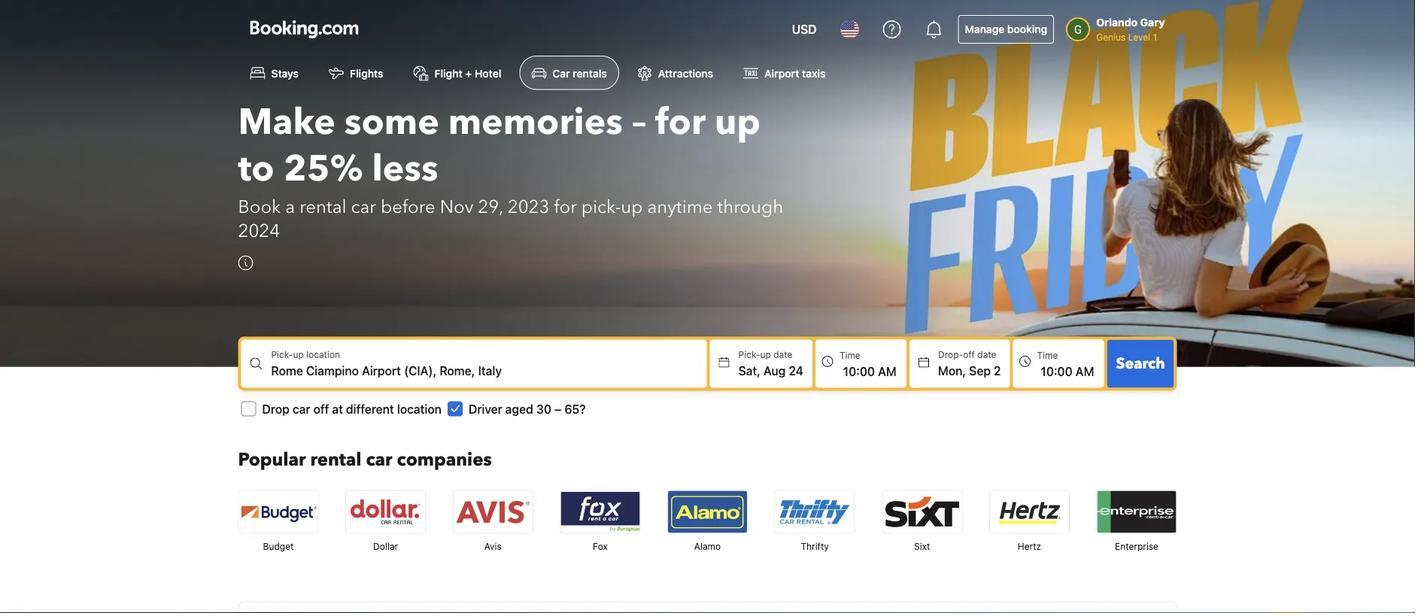 Task type: describe. For each thing, give the bounding box(es) containing it.
car
[[553, 67, 570, 79]]

see terms and conditions for more information image
[[238, 255, 253, 270]]

2 vertical spatial car
[[366, 448, 392, 472]]

stays
[[271, 67, 299, 79]]

1 vertical spatial location
[[397, 402, 442, 416]]

mon,
[[938, 363, 966, 378]]

make
[[238, 97, 335, 147]]

30
[[536, 402, 551, 416]]

hertz logo image
[[990, 491, 1069, 533]]

anytime
[[647, 195, 713, 220]]

nov
[[440, 195, 474, 220]]

genius
[[1096, 32, 1126, 42]]

2
[[994, 363, 1001, 378]]

booking
[[1007, 23, 1047, 35]]

manage booking link
[[958, 15, 1054, 44]]

booking.com online hotel reservations image
[[250, 20, 359, 38]]

taxis
[[802, 67, 826, 79]]

car rentals link
[[519, 56, 619, 90]]

budget
[[263, 541, 294, 552]]

usd button
[[783, 11, 826, 47]]

gary
[[1140, 16, 1165, 29]]

alamo
[[694, 541, 721, 552]]

thrifty logo image
[[775, 491, 854, 533]]

0 horizontal spatial off
[[313, 402, 329, 416]]

airport taxis
[[764, 67, 826, 79]]

car inside make some memories – for up to 25% less book a rental car before nov 29, 2023 for pick-up anytime through 2024
[[351, 195, 376, 220]]

date for sep
[[978, 349, 996, 360]]

– for 65?
[[554, 402, 561, 416]]

popular rental car companies
[[238, 448, 492, 472]]

25%
[[283, 144, 363, 193]]

thrifty
[[801, 541, 829, 552]]

book
[[238, 195, 281, 220]]

dollar logo image
[[346, 491, 425, 533]]

attractions
[[658, 67, 713, 79]]

search button
[[1107, 340, 1174, 388]]

to
[[238, 144, 274, 193]]

drop car off at different location
[[262, 402, 442, 416]]

flight + hotel link
[[401, 56, 513, 90]]

memories
[[448, 97, 623, 147]]

driver aged 30 – 65?
[[469, 402, 586, 416]]

flight
[[435, 67, 463, 79]]

aug
[[764, 363, 786, 378]]

pick-up date sat, aug 24
[[739, 349, 804, 378]]

popular
[[238, 448, 306, 472]]

budget logo image
[[239, 491, 318, 533]]

hertz
[[1018, 541, 1041, 552]]

manage
[[965, 23, 1005, 35]]

through
[[717, 195, 783, 220]]

drop-
[[938, 349, 963, 360]]

flights link
[[317, 56, 395, 90]]

avis logo image
[[453, 491, 532, 533]]

off inside drop-off date mon, sep 2
[[963, 349, 975, 360]]

1 vertical spatial rental
[[310, 448, 361, 472]]

1 vertical spatial for
[[554, 195, 577, 220]]

Pick-up location field
[[271, 361, 707, 379]]

enterprise
[[1115, 541, 1159, 552]]

before
[[381, 195, 435, 220]]

manage booking
[[965, 23, 1047, 35]]

1 vertical spatial car
[[293, 402, 310, 416]]

hotel
[[475, 67, 501, 79]]

search
[[1116, 353, 1165, 374]]

rental inside make some memories – for up to 25% less book a rental car before nov 29, 2023 for pick-up anytime through 2024
[[300, 195, 346, 220]]

orlando
[[1096, 16, 1138, 29]]

car rentals
[[553, 67, 607, 79]]

see terms and conditions for more information image
[[238, 255, 253, 270]]

make some memories – for up to 25% less book a rental car before nov 29, 2023 for pick-up anytime through 2024
[[238, 97, 783, 244]]

sat,
[[739, 363, 761, 378]]

attractions link
[[625, 56, 725, 90]]



Task type: locate. For each thing, give the bounding box(es) containing it.
1 horizontal spatial –
[[632, 97, 646, 147]]

+
[[465, 67, 472, 79]]

off up sep
[[963, 349, 975, 360]]

car left before
[[351, 195, 376, 220]]

pick- for pick-up location
[[271, 349, 293, 360]]

1 vertical spatial off
[[313, 402, 329, 416]]

pick- up sat,
[[739, 349, 760, 360]]

pick-up location
[[271, 349, 340, 360]]

fox logo image
[[561, 491, 640, 533]]

date up aug
[[774, 349, 793, 360]]

rental
[[300, 195, 346, 220], [310, 448, 361, 472]]

1 horizontal spatial for
[[655, 97, 706, 147]]

0 vertical spatial car
[[351, 195, 376, 220]]

2024
[[238, 219, 280, 244]]

date inside drop-off date mon, sep 2
[[978, 349, 996, 360]]

1 horizontal spatial off
[[963, 349, 975, 360]]

0 horizontal spatial date
[[774, 349, 793, 360]]

2023
[[508, 195, 550, 220]]

pick- inside pick-up date sat, aug 24
[[739, 349, 760, 360]]

level
[[1128, 32, 1150, 42]]

up
[[715, 97, 761, 147], [621, 195, 643, 220], [293, 349, 304, 360], [760, 349, 771, 360]]

sixt
[[914, 541, 930, 552]]

sixt logo image
[[883, 491, 962, 533]]

location right "different" on the left bottom of the page
[[397, 402, 442, 416]]

pick-
[[271, 349, 293, 360], [739, 349, 760, 360]]

alamo logo image
[[668, 491, 747, 533]]

date inside pick-up date sat, aug 24
[[774, 349, 793, 360]]

date for aug
[[774, 349, 793, 360]]

airport
[[764, 67, 799, 79]]

off left at
[[313, 402, 329, 416]]

dollar
[[373, 541, 398, 552]]

–
[[632, 97, 646, 147], [554, 402, 561, 416]]

different
[[346, 402, 394, 416]]

29,
[[478, 195, 503, 220]]

rental right a
[[300, 195, 346, 220]]

pick-
[[581, 195, 621, 220]]

fox
[[593, 541, 608, 552]]

0 vertical spatial off
[[963, 349, 975, 360]]

a
[[285, 195, 295, 220]]

enterprise logo image
[[1097, 491, 1176, 533]]

65?
[[565, 402, 586, 416]]

airport taxis link
[[731, 56, 838, 90]]

0 vertical spatial –
[[632, 97, 646, 147]]

drop
[[262, 402, 290, 416]]

up inside pick-up date sat, aug 24
[[760, 349, 771, 360]]

1 date from the left
[[774, 349, 793, 360]]

0 horizontal spatial for
[[554, 195, 577, 220]]

usd
[[792, 22, 817, 36]]

location
[[306, 349, 340, 360], [397, 402, 442, 416]]

car
[[351, 195, 376, 220], [293, 402, 310, 416], [366, 448, 392, 472]]

– inside make some memories – for up to 25% less book a rental car before nov 29, 2023 for pick-up anytime through 2024
[[632, 97, 646, 147]]

0 horizontal spatial location
[[306, 349, 340, 360]]

less
[[372, 144, 438, 193]]

for
[[655, 97, 706, 147], [554, 195, 577, 220]]

1 horizontal spatial pick-
[[739, 349, 760, 360]]

date
[[774, 349, 793, 360], [978, 349, 996, 360]]

for left pick-
[[554, 195, 577, 220]]

some
[[344, 97, 439, 147]]

flight + hotel
[[435, 67, 501, 79]]

– right the 30
[[554, 402, 561, 416]]

0 horizontal spatial –
[[554, 402, 561, 416]]

car down "different" on the left bottom of the page
[[366, 448, 392, 472]]

off
[[963, 349, 975, 360], [313, 402, 329, 416]]

aged
[[505, 402, 533, 416]]

0 vertical spatial for
[[655, 97, 706, 147]]

driver
[[469, 402, 502, 416]]

1 horizontal spatial location
[[397, 402, 442, 416]]

companies
[[397, 448, 492, 472]]

sep
[[969, 363, 991, 378]]

pick- for pick-up date sat, aug 24
[[739, 349, 760, 360]]

stays link
[[238, 56, 311, 90]]

avis
[[484, 541, 502, 552]]

rentals
[[573, 67, 607, 79]]

drop-off date mon, sep 2
[[938, 349, 1001, 378]]

pick- up 'drop'
[[271, 349, 293, 360]]

orlando gary genius level 1
[[1096, 16, 1165, 42]]

1 pick- from the left
[[271, 349, 293, 360]]

– down the attractions link
[[632, 97, 646, 147]]

– for for
[[632, 97, 646, 147]]

1
[[1153, 32, 1157, 42]]

date up sep
[[978, 349, 996, 360]]

0 vertical spatial rental
[[300, 195, 346, 220]]

2 date from the left
[[978, 349, 996, 360]]

for down the attractions
[[655, 97, 706, 147]]

car right 'drop'
[[293, 402, 310, 416]]

1 horizontal spatial date
[[978, 349, 996, 360]]

0 vertical spatial location
[[306, 349, 340, 360]]

location up at
[[306, 349, 340, 360]]

24
[[789, 363, 804, 378]]

1 vertical spatial –
[[554, 402, 561, 416]]

0 horizontal spatial pick-
[[271, 349, 293, 360]]

rental down at
[[310, 448, 361, 472]]

2 pick- from the left
[[739, 349, 760, 360]]

flights
[[350, 67, 383, 79]]

at
[[332, 402, 343, 416]]



Task type: vqa. For each thing, say whether or not it's contained in the screenshot.
fox
yes



